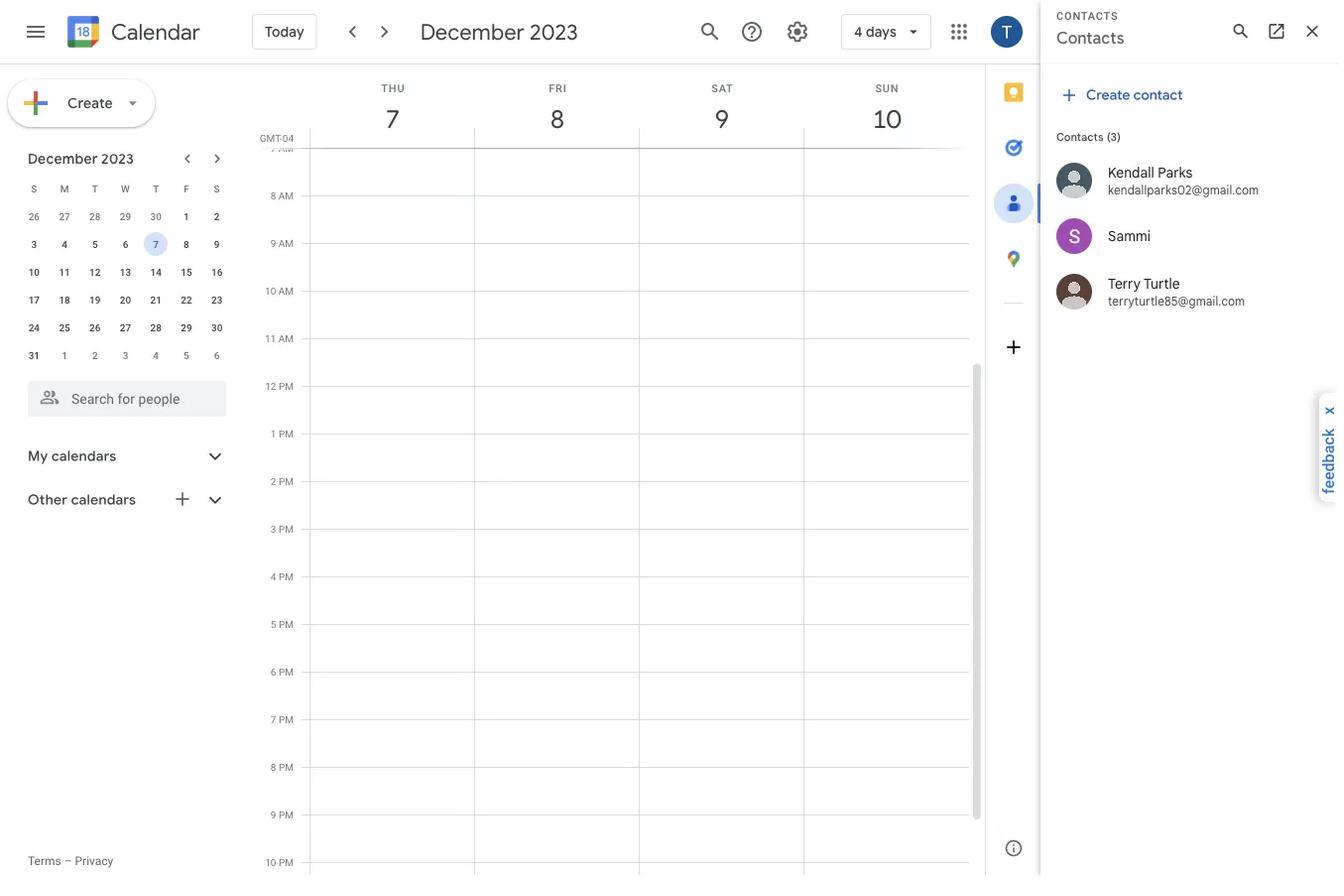 Task type: vqa. For each thing, say whether or not it's contained in the screenshot.
middle Office
no



Task type: locate. For each thing, give the bounding box(es) containing it.
1 vertical spatial 1
[[62, 349, 67, 361]]

calendars inside my calendars dropdown button
[[51, 448, 116, 465]]

row down w
[[19, 202, 232, 230]]

1 vertical spatial 29
[[181, 322, 192, 333]]

11 pm from the top
[[279, 856, 294, 868]]

row up "13" element
[[19, 230, 232, 258]]

7 down thu
[[385, 103, 399, 135]]

7 for 7 pm
[[271, 714, 276, 725]]

30 up 7 "cell"
[[150, 210, 162, 222]]

pm for 12 pm
[[279, 380, 294, 392]]

1 horizontal spatial december
[[420, 18, 525, 46]]

november 26 element
[[22, 204, 46, 228]]

pm up 8 pm
[[279, 714, 294, 725]]

26 for 'november 26' element
[[28, 210, 40, 222]]

2023 up the fri
[[530, 18, 578, 46]]

pm up 5 pm
[[279, 571, 294, 583]]

1 horizontal spatial 30
[[211, 322, 223, 333]]

2 down 26 element
[[92, 349, 98, 361]]

pm for 9 pm
[[279, 809, 294, 821]]

0 vertical spatial 5
[[92, 238, 98, 250]]

row up '20' element
[[19, 258, 232, 286]]

row down 27 element
[[19, 341, 232, 369]]

january 5 element
[[175, 343, 198, 367]]

9 pm from the top
[[279, 761, 294, 773]]

t up "november 30" element
[[153, 183, 159, 195]]

pm up '2 pm'
[[279, 428, 294, 440]]

terms – privacy
[[28, 854, 113, 868]]

0 vertical spatial 28
[[89, 210, 101, 222]]

4
[[854, 23, 863, 41], [62, 238, 67, 250], [153, 349, 159, 361], [271, 571, 276, 583]]

pm down 4 pm
[[279, 618, 294, 630]]

1 horizontal spatial 29
[[181, 322, 192, 333]]

8 column header
[[474, 65, 640, 148]]

1 vertical spatial calendars
[[71, 491, 136, 509]]

5 row from the top
[[19, 286, 232, 314]]

7 left 04
[[271, 142, 276, 154]]

0 horizontal spatial 12
[[89, 266, 101, 278]]

row
[[19, 175, 232, 202], [19, 202, 232, 230], [19, 230, 232, 258], [19, 258, 232, 286], [19, 286, 232, 314], [19, 314, 232, 341], [19, 341, 232, 369]]

0 vertical spatial 1
[[184, 210, 189, 222]]

1
[[184, 210, 189, 222], [62, 349, 67, 361], [271, 428, 276, 440]]

8 up 9 pm
[[271, 761, 276, 773]]

28 for the 28 element
[[150, 322, 162, 333]]

1 vertical spatial december 2023
[[28, 150, 134, 168]]

29 element
[[175, 316, 198, 339]]

12
[[89, 266, 101, 278], [265, 380, 276, 392]]

1 horizontal spatial 6
[[214, 349, 220, 361]]

12 up 19
[[89, 266, 101, 278]]

10 pm from the top
[[279, 809, 294, 821]]

11 down 10 am
[[265, 332, 276, 344]]

row group
[[19, 202, 232, 369]]

12 for 12 pm
[[265, 380, 276, 392]]

3 am from the top
[[279, 237, 294, 249]]

1 horizontal spatial 11
[[265, 332, 276, 344]]

11
[[59, 266, 70, 278], [265, 332, 276, 344]]

8
[[549, 103, 564, 135], [271, 190, 276, 201], [184, 238, 189, 250], [271, 761, 276, 773]]

6 pm from the top
[[279, 618, 294, 630]]

13 element
[[114, 260, 137, 284]]

fri
[[549, 82, 567, 94]]

0 horizontal spatial 5
[[92, 238, 98, 250]]

12 for 12
[[89, 266, 101, 278]]

november 28 element
[[83, 204, 107, 228]]

pm for 8 pm
[[279, 761, 294, 773]]

28 element
[[144, 316, 168, 339]]

3 for 3 pm
[[271, 523, 276, 535]]

26 down 19
[[89, 322, 101, 333]]

january 3 element
[[114, 343, 137, 367]]

11 am
[[265, 332, 294, 344]]

4 pm from the top
[[279, 523, 294, 535]]

2 vertical spatial 5
[[271, 618, 276, 630]]

2 vertical spatial 3
[[271, 523, 276, 535]]

26
[[28, 210, 40, 222], [89, 322, 101, 333]]

6 down 5 pm
[[271, 666, 276, 678]]

9
[[714, 103, 728, 135], [271, 237, 276, 249], [214, 238, 220, 250], [271, 809, 276, 821]]

row containing 24
[[19, 314, 232, 341]]

am for 11 am
[[279, 332, 294, 344]]

0 horizontal spatial 6
[[123, 238, 128, 250]]

pm down 9 pm
[[279, 856, 294, 868]]

14
[[150, 266, 162, 278]]

0 horizontal spatial 3
[[31, 238, 37, 250]]

5 pm from the top
[[279, 571, 294, 583]]

3 down '2 pm'
[[271, 523, 276, 535]]

4 am from the top
[[279, 285, 294, 297]]

am up 12 pm
[[279, 332, 294, 344]]

5 pm
[[271, 618, 294, 630]]

9 pm
[[271, 809, 294, 821]]

calendar heading
[[107, 18, 200, 46]]

12 down 11 am
[[265, 380, 276, 392]]

1 vertical spatial 28
[[150, 322, 162, 333]]

s up 'november 26' element
[[31, 183, 37, 195]]

18 element
[[53, 288, 76, 312]]

11 inside row
[[59, 266, 70, 278]]

2 pm from the top
[[279, 428, 294, 440]]

1 horizontal spatial t
[[153, 183, 159, 195]]

today button
[[252, 8, 317, 56]]

10 down 9 pm
[[265, 856, 276, 868]]

2 up the 3 pm
[[271, 475, 276, 487]]

1 horizontal spatial 12
[[265, 380, 276, 392]]

calendars inside other calendars dropdown button
[[71, 491, 136, 509]]

7 up 8 pm
[[271, 714, 276, 725]]

2 for 2 pm
[[271, 475, 276, 487]]

am down "9 am"
[[279, 285, 294, 297]]

2 vertical spatial 1
[[271, 428, 276, 440]]

t up november 28 element
[[92, 183, 98, 195]]

1 pm from the top
[[279, 380, 294, 392]]

2 t from the left
[[153, 183, 159, 195]]

0 horizontal spatial 11
[[59, 266, 70, 278]]

0 vertical spatial 2
[[214, 210, 220, 222]]

1 horizontal spatial s
[[214, 183, 220, 195]]

23 element
[[205, 288, 229, 312]]

grid containing 7
[[254, 65, 985, 876]]

7
[[385, 103, 399, 135], [271, 142, 276, 154], [153, 238, 159, 250], [271, 714, 276, 725]]

3 down 'november 26' element
[[31, 238, 37, 250]]

8 pm from the top
[[279, 714, 294, 725]]

1 vertical spatial 5
[[184, 349, 189, 361]]

11 up "18"
[[59, 266, 70, 278]]

29
[[120, 210, 131, 222], [181, 322, 192, 333]]

27
[[59, 210, 70, 222], [120, 322, 131, 333]]

s
[[31, 183, 37, 195], [214, 183, 220, 195]]

2023
[[530, 18, 578, 46], [101, 150, 134, 168]]

17
[[28, 294, 40, 306]]

4 up 5 pm
[[271, 571, 276, 583]]

–
[[64, 854, 72, 868]]

2 pm
[[271, 475, 294, 487]]

0 horizontal spatial s
[[31, 183, 37, 195]]

4 row from the top
[[19, 258, 232, 286]]

7 inside "cell"
[[153, 238, 159, 250]]

11 element
[[53, 260, 76, 284]]

1 t from the left
[[92, 183, 98, 195]]

8 for 8 am
[[271, 190, 276, 201]]

19 element
[[83, 288, 107, 312]]

calendars
[[51, 448, 116, 465], [71, 491, 136, 509]]

other calendars button
[[4, 484, 246, 516]]

pm up 1 pm
[[279, 380, 294, 392]]

4 down the 28 element
[[153, 349, 159, 361]]

pm up 4 pm
[[279, 523, 294, 535]]

6 for january 6 element
[[214, 349, 220, 361]]

10 up 11 am
[[265, 285, 276, 297]]

26 left november 27 element
[[28, 210, 40, 222]]

24
[[28, 322, 40, 333]]

6 down november 29 element
[[123, 238, 128, 250]]

t
[[92, 183, 98, 195], [153, 183, 159, 195]]

9 down sat
[[714, 103, 728, 135]]

10
[[872, 103, 900, 135], [28, 266, 40, 278], [265, 285, 276, 297], [265, 856, 276, 868]]

26 for 26 element
[[89, 322, 101, 333]]

9 up 10 am
[[271, 237, 276, 249]]

row containing 10
[[19, 258, 232, 286]]

29 down w
[[120, 210, 131, 222]]

9 up 10 pm
[[271, 809, 276, 821]]

2 horizontal spatial 6
[[271, 666, 276, 678]]

7 for 7
[[153, 238, 159, 250]]

8 link
[[535, 96, 581, 142]]

28 right november 27 element
[[89, 210, 101, 222]]

5 down 4 pm
[[271, 618, 276, 630]]

pm down 5 pm
[[279, 666, 294, 678]]

5 down 29 element
[[184, 349, 189, 361]]

3 row from the top
[[19, 230, 232, 258]]

2 vertical spatial 2
[[271, 475, 276, 487]]

1 pm
[[271, 428, 294, 440]]

6 for 6 pm
[[271, 666, 276, 678]]

9 up 16 element
[[214, 238, 220, 250]]

5 am from the top
[[279, 332, 294, 344]]

am up 8 am
[[279, 142, 294, 154]]

13
[[120, 266, 131, 278]]

7 down "november 30" element
[[153, 238, 159, 250]]

0 horizontal spatial december
[[28, 150, 98, 168]]

row up november 29 element
[[19, 175, 232, 202]]

today
[[265, 23, 304, 41]]

0 horizontal spatial 26
[[28, 210, 40, 222]]

7 inside thu 7
[[385, 103, 399, 135]]

0 vertical spatial december 2023
[[420, 18, 578, 46]]

november 27 element
[[53, 204, 76, 228]]

0 horizontal spatial 2
[[92, 349, 98, 361]]

am
[[279, 142, 294, 154], [279, 190, 294, 201], [279, 237, 294, 249], [279, 285, 294, 297], [279, 332, 294, 344]]

30 element
[[205, 316, 229, 339]]

days
[[866, 23, 897, 41]]

1 down 12 pm
[[271, 428, 276, 440]]

27 for november 27 element
[[59, 210, 70, 222]]

calendars up other calendars
[[51, 448, 116, 465]]

6 down 30 element at the left top of the page
[[214, 349, 220, 361]]

2 horizontal spatial 2
[[271, 475, 276, 487]]

9 for 9 pm
[[271, 809, 276, 821]]

0 vertical spatial calendars
[[51, 448, 116, 465]]

6
[[123, 238, 128, 250], [214, 349, 220, 361], [271, 666, 276, 678]]

11 for 11 am
[[265, 332, 276, 344]]

2 up 16 element
[[214, 210, 220, 222]]

7 cell
[[141, 230, 171, 258]]

5
[[92, 238, 98, 250], [184, 349, 189, 361], [271, 618, 276, 630]]

december 2023 up the fri
[[420, 18, 578, 46]]

Search for people text field
[[40, 381, 214, 417]]

m
[[60, 183, 69, 195]]

8 inside fri 8
[[549, 103, 564, 135]]

17 element
[[22, 288, 46, 312]]

4 for 4 days
[[854, 23, 863, 41]]

december 2023 up the 'm'
[[28, 150, 134, 168]]

0 vertical spatial 26
[[28, 210, 40, 222]]

3 pm
[[271, 523, 294, 535]]

0 horizontal spatial 28
[[89, 210, 101, 222]]

1 am from the top
[[279, 142, 294, 154]]

row down "13" element
[[19, 286, 232, 314]]

12 element
[[83, 260, 107, 284]]

0 vertical spatial 11
[[59, 266, 70, 278]]

s right f
[[214, 183, 220, 195]]

0 vertical spatial 6
[[123, 238, 128, 250]]

3 pm from the top
[[279, 475, 294, 487]]

1 horizontal spatial 27
[[120, 322, 131, 333]]

pm down 1 pm
[[279, 475, 294, 487]]

calendars down my calendars dropdown button
[[71, 491, 136, 509]]

6 pm
[[271, 666, 294, 678]]

1 down f
[[184, 210, 189, 222]]

7 pm from the top
[[279, 666, 294, 678]]

0 horizontal spatial 2023
[[101, 150, 134, 168]]

29 for november 29 element
[[120, 210, 131, 222]]

1 horizontal spatial 2
[[214, 210, 220, 222]]

1 for 1 pm
[[271, 428, 276, 440]]

8 up "9 am"
[[271, 190, 276, 201]]

1 row from the top
[[19, 175, 232, 202]]

other
[[28, 491, 68, 509]]

am up "9 am"
[[279, 190, 294, 201]]

16
[[211, 266, 223, 278]]

gmt-
[[260, 132, 283, 144]]

29 for 29 element
[[181, 322, 192, 333]]

16 element
[[205, 260, 229, 284]]

30 down 23
[[211, 322, 223, 333]]

tab list inside side panel 'section'
[[986, 65, 1042, 821]]

december 2023
[[420, 18, 578, 46], [28, 150, 134, 168]]

15 element
[[175, 260, 198, 284]]

2 s from the left
[[214, 183, 220, 195]]

1 vertical spatial 2
[[92, 349, 98, 361]]

pm up 9 pm
[[279, 761, 294, 773]]

1 vertical spatial 27
[[120, 322, 131, 333]]

8 for 8
[[184, 238, 189, 250]]

pm for 1 pm
[[279, 428, 294, 440]]

0 horizontal spatial 30
[[150, 210, 162, 222]]

2
[[214, 210, 220, 222], [92, 349, 98, 361], [271, 475, 276, 487]]

27 down the 'm'
[[59, 210, 70, 222]]

4 for january 4 element
[[153, 349, 159, 361]]

side panel section
[[985, 65, 1042, 876]]

8 inside row
[[184, 238, 189, 250]]

pm down 8 pm
[[279, 809, 294, 821]]

1 vertical spatial 12
[[265, 380, 276, 392]]

2 horizontal spatial 1
[[271, 428, 276, 440]]

2 am from the top
[[279, 190, 294, 201]]

tab list
[[986, 65, 1042, 821]]

1 horizontal spatial 1
[[184, 210, 189, 222]]

thu
[[381, 82, 405, 94]]

1 vertical spatial 6
[[214, 349, 220, 361]]

10 up 17
[[28, 266, 40, 278]]

2 horizontal spatial 3
[[271, 523, 276, 535]]

pm for 2 pm
[[279, 475, 294, 487]]

3
[[31, 238, 37, 250], [123, 349, 128, 361], [271, 523, 276, 535]]

1 vertical spatial 30
[[211, 322, 223, 333]]

4 inside dropdown button
[[854, 23, 863, 41]]

29 down the 22
[[181, 322, 192, 333]]

december
[[420, 18, 525, 46], [28, 150, 98, 168]]

december 2023 grid
[[19, 175, 232, 369]]

9 inside sat 9
[[714, 103, 728, 135]]

9 inside row
[[214, 238, 220, 250]]

10 inside december 2023 grid
[[28, 266, 40, 278]]

0 vertical spatial 30
[[150, 210, 162, 222]]

2023 up w
[[101, 150, 134, 168]]

9 am
[[271, 237, 294, 249]]

pm for 4 pm
[[279, 571, 294, 583]]

pm
[[279, 380, 294, 392], [279, 428, 294, 440], [279, 475, 294, 487], [279, 523, 294, 535], [279, 571, 294, 583], [279, 618, 294, 630], [279, 666, 294, 678], [279, 714, 294, 725], [279, 761, 294, 773], [279, 809, 294, 821], [279, 856, 294, 868]]

7 for 7 am
[[271, 142, 276, 154]]

3 down 27 element
[[123, 349, 128, 361]]

1 down 25 element
[[62, 349, 67, 361]]

2 row from the top
[[19, 202, 232, 230]]

28 down 21
[[150, 322, 162, 333]]

1 horizontal spatial 3
[[123, 349, 128, 361]]

0 vertical spatial 27
[[59, 210, 70, 222]]

thu 7
[[381, 82, 405, 135]]

grid
[[254, 65, 985, 876]]

7 row from the top
[[19, 341, 232, 369]]

12 inside row
[[89, 266, 101, 278]]

0 horizontal spatial t
[[92, 183, 98, 195]]

am down 8 am
[[279, 237, 294, 249]]

0 vertical spatial 2023
[[530, 18, 578, 46]]

1 vertical spatial 2023
[[101, 150, 134, 168]]

10 down sun
[[872, 103, 900, 135]]

None search field
[[0, 373, 246, 417]]

0 horizontal spatial 29
[[120, 210, 131, 222]]

1 horizontal spatial 5
[[184, 349, 189, 361]]

0 vertical spatial 12
[[89, 266, 101, 278]]

10 for 10 am
[[265, 285, 276, 297]]

4 left days
[[854, 23, 863, 41]]

1 horizontal spatial 28
[[150, 322, 162, 333]]

22
[[181, 294, 192, 306]]

4 days button
[[841, 8, 932, 56]]

2 horizontal spatial 5
[[271, 618, 276, 630]]

5 down november 28 element
[[92, 238, 98, 250]]

28
[[89, 210, 101, 222], [150, 322, 162, 333]]

9 link
[[700, 96, 745, 142]]

1 vertical spatial 11
[[265, 332, 276, 344]]

calendars for other calendars
[[71, 491, 136, 509]]

8 down the fri
[[549, 103, 564, 135]]

1 horizontal spatial 26
[[89, 322, 101, 333]]

0 vertical spatial 3
[[31, 238, 37, 250]]

my calendars button
[[4, 441, 246, 472]]

gmt-04
[[260, 132, 294, 144]]

8 up 15 element
[[184, 238, 189, 250]]

pm for 7 pm
[[279, 714, 294, 725]]

0 vertical spatial 29
[[120, 210, 131, 222]]

27 down 20 at the top of page
[[120, 322, 131, 333]]

terms
[[28, 854, 61, 868]]

january 1 element
[[53, 343, 76, 367]]

0 horizontal spatial 1
[[62, 349, 67, 361]]

30
[[150, 210, 162, 222], [211, 322, 223, 333]]

0 horizontal spatial 27
[[59, 210, 70, 222]]

6 row from the top
[[19, 314, 232, 341]]

row up january 3 element
[[19, 314, 232, 341]]

1 vertical spatial 26
[[89, 322, 101, 333]]

2 vertical spatial 6
[[271, 666, 276, 678]]

1 vertical spatial 3
[[123, 349, 128, 361]]

30 for 30 element at the left top of the page
[[211, 322, 223, 333]]



Task type: describe. For each thing, give the bounding box(es) containing it.
31
[[28, 349, 40, 361]]

7 link
[[370, 96, 416, 142]]

15
[[181, 266, 192, 278]]

5 for 5 pm
[[271, 618, 276, 630]]

1 vertical spatial december
[[28, 150, 98, 168]]

pm for 3 pm
[[279, 523, 294, 535]]

january 6 element
[[205, 343, 229, 367]]

10 for 10 element
[[28, 266, 40, 278]]

18
[[59, 294, 70, 306]]

14 element
[[144, 260, 168, 284]]

10 element
[[22, 260, 46, 284]]

calendars for my calendars
[[51, 448, 116, 465]]

row containing 17
[[19, 286, 232, 314]]

04
[[283, 132, 294, 144]]

pm for 6 pm
[[279, 666, 294, 678]]

create
[[67, 94, 113, 112]]

21
[[150, 294, 162, 306]]

10 for 10 pm
[[265, 856, 276, 868]]

20 element
[[114, 288, 137, 312]]

10 link
[[864, 96, 910, 142]]

privacy link
[[75, 854, 113, 868]]

row containing s
[[19, 175, 232, 202]]

22 element
[[175, 288, 198, 312]]

11 for 11
[[59, 266, 70, 278]]

1 horizontal spatial 2023
[[530, 18, 578, 46]]

pm for 5 pm
[[279, 618, 294, 630]]

settings menu image
[[786, 20, 810, 44]]

am for 10 am
[[279, 285, 294, 297]]

november 30 element
[[144, 204, 168, 228]]

my
[[28, 448, 48, 465]]

calendar
[[111, 18, 200, 46]]

8 for 8 pm
[[271, 761, 276, 773]]

add other calendars image
[[173, 489, 193, 509]]

privacy
[[75, 854, 113, 868]]

7 column header
[[310, 65, 475, 148]]

terms link
[[28, 854, 61, 868]]

10 pm
[[265, 856, 294, 868]]

4 for 4 pm
[[271, 571, 276, 583]]

7 am
[[271, 142, 294, 154]]

10 inside 'column header'
[[872, 103, 900, 135]]

30 for "november 30" element
[[150, 210, 162, 222]]

9 for 9
[[214, 238, 220, 250]]

20
[[120, 294, 131, 306]]

sun
[[876, 82, 900, 94]]

8 pm
[[271, 761, 294, 773]]

28 for november 28 element
[[89, 210, 101, 222]]

row group containing 26
[[19, 202, 232, 369]]

other calendars
[[28, 491, 136, 509]]

4 down november 27 element
[[62, 238, 67, 250]]

am for 8 am
[[279, 190, 294, 201]]

21 element
[[144, 288, 168, 312]]

27 for 27 element
[[120, 322, 131, 333]]

row containing 26
[[19, 202, 232, 230]]

calendar element
[[64, 12, 200, 56]]

9 column header
[[639, 65, 805, 148]]

24 element
[[22, 316, 46, 339]]

23
[[211, 294, 223, 306]]

25
[[59, 322, 70, 333]]

31 element
[[22, 343, 46, 367]]

1 s from the left
[[31, 183, 37, 195]]

row containing 3
[[19, 230, 232, 258]]

2 for january 2 element
[[92, 349, 98, 361]]

7 pm
[[271, 714, 294, 725]]

3 for january 3 element
[[123, 349, 128, 361]]

9 for 9 am
[[271, 237, 276, 249]]

27 element
[[114, 316, 137, 339]]

10 column header
[[804, 65, 970, 148]]

am for 9 am
[[279, 237, 294, 249]]

4 days
[[854, 23, 897, 41]]

am for 7 am
[[279, 142, 294, 154]]

january 2 element
[[83, 343, 107, 367]]

12 pm
[[265, 380, 294, 392]]

sat 9
[[712, 82, 734, 135]]

january 4 element
[[144, 343, 168, 367]]

0 horizontal spatial december 2023
[[28, 150, 134, 168]]

create button
[[8, 79, 155, 127]]

sun 10
[[872, 82, 900, 135]]

main drawer image
[[24, 20, 48, 44]]

1 horizontal spatial december 2023
[[420, 18, 578, 46]]

pm for 10 pm
[[279, 856, 294, 868]]

26 element
[[83, 316, 107, 339]]

5 for january 5 element at the left top of the page
[[184, 349, 189, 361]]

november 29 element
[[114, 204, 137, 228]]

fri 8
[[549, 82, 567, 135]]

8 am
[[271, 190, 294, 201]]

row containing 31
[[19, 341, 232, 369]]

4 pm
[[271, 571, 294, 583]]

f
[[184, 183, 189, 195]]

0 vertical spatial december
[[420, 18, 525, 46]]

1 for january 1 element
[[62, 349, 67, 361]]

10 am
[[265, 285, 294, 297]]

25 element
[[53, 316, 76, 339]]

w
[[121, 183, 130, 195]]

sat
[[712, 82, 734, 94]]

19
[[89, 294, 101, 306]]

my calendars
[[28, 448, 116, 465]]



